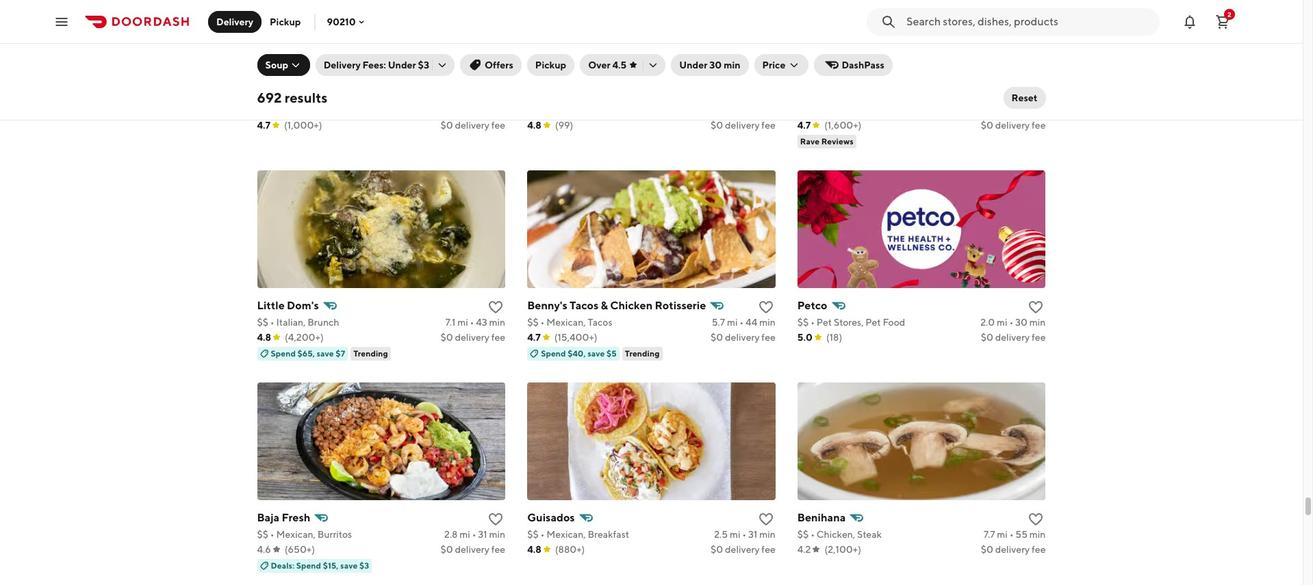 Task type: vqa. For each thing, say whether or not it's contained in the screenshot.
Benny's Tacos & Chicken Rotisserie's the $$
yes



Task type: describe. For each thing, give the bounding box(es) containing it.
$7
[[336, 348, 345, 359]]

fee for benny's tacos & chicken rotisserie
[[762, 332, 776, 343]]

chicken,
[[817, 529, 855, 540]]

delivery for baja fresh
[[455, 544, 490, 555]]

$$ • pet stores, pet food
[[798, 317, 905, 328]]

692 results
[[257, 90, 328, 105]]

results
[[285, 90, 328, 105]]

dashpass
[[842, 60, 885, 71]]

(650+)
[[285, 544, 315, 555]]

min for petco
[[1030, 317, 1046, 328]]

1 horizontal spatial save
[[340, 561, 358, 571]]

click to add this store to your saved list image for benny's tacos & chicken rotisserie
[[758, 299, 774, 315]]

(99)
[[555, 120, 573, 131]]

• left 44
[[740, 317, 744, 328]]

mexican, up (880+)
[[547, 529, 586, 540]]

2
[[1228, 10, 1232, 18]]

• left 43
[[470, 317, 474, 328]]

(1,600+)
[[825, 120, 862, 131]]

over 4.5 button
[[580, 54, 666, 76]]

1 vertical spatial tacos
[[588, 317, 613, 328]]

4.2
[[798, 544, 811, 555]]

• up '4.6'
[[270, 529, 274, 540]]

fresh
[[282, 511, 310, 524]]

delivery for little dom's
[[455, 332, 490, 343]]

dom's
[[287, 299, 319, 312]]

$​0 delivery fee for guisados
[[711, 544, 776, 555]]

delivery down offers button
[[455, 120, 490, 131]]

$$ for guisados
[[527, 529, 539, 540]]

4.8 for little dom's
[[257, 332, 271, 343]]

$5
[[607, 348, 617, 359]]

2.0
[[981, 317, 995, 328]]

click to add this store to your saved list image for guisados
[[758, 511, 774, 528]]

reviews
[[821, 136, 854, 146]]

1 vertical spatial 30
[[1015, 317, 1028, 328]]

• left 26
[[1011, 105, 1015, 115]]

chicken
[[610, 299, 653, 312]]

min right 26
[[1030, 105, 1046, 115]]

min for benny's tacos & chicken rotisserie
[[759, 317, 776, 328]]

fee for benihana
[[1032, 544, 1046, 555]]

$$ for little dom's
[[257, 317, 268, 328]]

under 30 min
[[679, 60, 741, 71]]

2 button
[[1209, 8, 1237, 35]]

save for dom's
[[317, 348, 334, 359]]

• left 55
[[1010, 529, 1014, 540]]

$$ • mexican, tacos
[[527, 317, 613, 328]]

fee for little dom's
[[491, 332, 505, 343]]

5.7 mi • 44 min
[[712, 317, 776, 328]]

• down benny's
[[541, 317, 545, 328]]

mi for petco
[[997, 317, 1008, 328]]

fee down price
[[762, 120, 776, 131]]

1 vertical spatial pickup button
[[527, 54, 575, 76]]

(4,200+)
[[285, 332, 324, 343]]

4.8 for guisados
[[527, 544, 541, 555]]

2 pet from the left
[[866, 317, 881, 328]]

$$ • mexican, breakfast
[[527, 529, 629, 540]]

$​0 delivery fee for petco
[[981, 332, 1046, 343]]

44
[[746, 317, 758, 328]]

delivery for petco
[[995, 332, 1030, 343]]

692
[[257, 90, 282, 105]]

7.1 mi • 43 min
[[445, 317, 505, 328]]

delivery for delivery fees: under $3
[[324, 60, 361, 71]]

delivery for guisados
[[725, 544, 760, 555]]

pickup for pickup button to the top
[[270, 16, 301, 27]]

31 for baja fresh
[[478, 529, 487, 540]]

4.7 for (1,000+)
[[257, 120, 270, 131]]

$​0 for baja fresh
[[441, 544, 453, 555]]

mi right 2.6
[[998, 105, 1009, 115]]

over
[[588, 60, 611, 71]]

brunch
[[308, 317, 339, 328]]

fee for petco
[[1032, 332, 1046, 343]]

spend $65, save $7
[[271, 348, 345, 359]]

2.6 mi • 26 min
[[983, 105, 1046, 115]]

$​0 for benny's tacos & chicken rotisserie
[[711, 332, 723, 343]]

min for baja fresh
[[489, 529, 505, 540]]

spend $40, save $5
[[541, 348, 617, 359]]

$15,
[[323, 561, 339, 571]]

reset button
[[1003, 87, 1046, 109]]

1 pet from the left
[[817, 317, 832, 328]]

$65,
[[297, 348, 315, 359]]

0 horizontal spatial $3
[[359, 561, 369, 571]]

click to add this store to your saved list image for baja fresh
[[488, 511, 504, 528]]

steak
[[857, 529, 882, 540]]

4.7 for (15,400+)
[[527, 332, 541, 343]]

pickup for the bottom pickup button
[[535, 60, 566, 71]]

$​0 delivery fee for little dom's
[[441, 332, 505, 343]]

43
[[476, 317, 487, 328]]

• up 4.2
[[811, 529, 815, 540]]

min for benihana
[[1030, 529, 1046, 540]]

$$ for benihana
[[798, 529, 809, 540]]

click to add this store to your saved list image for benihana
[[1028, 511, 1045, 528]]

$​0 for little dom's
[[441, 332, 453, 343]]

2.8 mi • 31 min
[[444, 529, 505, 540]]

$​0 for benihana
[[981, 544, 993, 555]]

• right 2.0
[[1010, 317, 1014, 328]]

$​0 for petco
[[981, 332, 993, 343]]

mi for benny's tacos & chicken rotisserie
[[727, 317, 738, 328]]

petco
[[798, 299, 827, 312]]

fees:
[[363, 60, 386, 71]]

5.7
[[712, 317, 725, 328]]

min for little dom's
[[489, 317, 505, 328]]

&
[[601, 299, 608, 312]]

2.5
[[714, 529, 728, 540]]

offers button
[[460, 54, 522, 76]]

$$ for petco
[[798, 317, 809, 328]]

4.5
[[613, 60, 627, 71]]

burritos
[[318, 529, 352, 540]]

4.7 for (1,600+)
[[798, 120, 811, 131]]

offers
[[485, 60, 513, 71]]

(1,000+)
[[284, 120, 322, 131]]

baja
[[257, 511, 279, 524]]

4.6
[[257, 544, 271, 555]]

italian,
[[276, 317, 306, 328]]

2.8
[[444, 529, 458, 540]]

delivery for benny's tacos & chicken rotisserie
[[725, 332, 760, 343]]

2.0 mi • 30 min
[[981, 317, 1046, 328]]



Task type: locate. For each thing, give the bounding box(es) containing it.
breakfast
[[588, 529, 629, 540]]

open menu image
[[53, 13, 70, 30]]

soup
[[265, 60, 288, 71]]

fee down 2.6 mi • 26 min
[[1032, 120, 1046, 131]]

benny's tacos & chicken rotisserie
[[527, 299, 706, 312]]

over 4.5
[[588, 60, 627, 71]]

$3 right $15,
[[359, 561, 369, 571]]

4.7 down 692
[[257, 120, 270, 131]]

7.7 mi • 55 min
[[984, 529, 1046, 540]]

spend down "(650+)"
[[296, 561, 321, 571]]

26
[[1016, 105, 1028, 115]]

little dom's
[[257, 299, 319, 312]]

$​0 delivery fee down 2.6 mi • 26 min
[[981, 120, 1046, 131]]

pickup up soup button
[[270, 16, 301, 27]]

31 for guisados
[[748, 529, 758, 540]]

save left "$5"
[[588, 348, 605, 359]]

mexican,
[[547, 317, 586, 328], [276, 529, 316, 540], [547, 529, 586, 540]]

walgreens
[[257, 87, 312, 100]]

delivery button
[[208, 11, 262, 33]]

0 horizontal spatial 30
[[710, 60, 722, 71]]

click to add this store to your saved list image up 2.0 mi • 30 min
[[1028, 299, 1045, 315]]

tacos
[[570, 299, 599, 312], [588, 317, 613, 328]]

4.7 down benny's
[[527, 332, 541, 343]]

1 horizontal spatial $3
[[418, 60, 429, 71]]

delivery down 5.7 mi • 44 min
[[725, 332, 760, 343]]

2 horizontal spatial 4.7
[[798, 120, 811, 131]]

$$ down 'little'
[[257, 317, 268, 328]]

2 horizontal spatial save
[[588, 348, 605, 359]]

7.7
[[984, 529, 995, 540]]

0 horizontal spatial save
[[317, 348, 334, 359]]

7.1
[[445, 317, 456, 328]]

reset
[[1012, 92, 1038, 103]]

0 horizontal spatial pickup
[[270, 16, 301, 27]]

fee down 7.7 mi • 55 min
[[1032, 544, 1046, 555]]

click to add this store to your saved list image up '2.5 mi • 31 min'
[[758, 511, 774, 528]]

1 horizontal spatial trending
[[625, 348, 660, 359]]

spend left $40, at bottom left
[[541, 348, 566, 359]]

mi right 7.7
[[997, 529, 1008, 540]]

click to add this store to your saved list image up 2.6 mi • 26 min
[[1028, 87, 1045, 103]]

31
[[478, 529, 487, 540], [748, 529, 758, 540]]

fee down 2.8 mi • 31 min
[[491, 544, 505, 555]]

min right 43
[[489, 317, 505, 328]]

food
[[883, 317, 905, 328]]

click to add this store to your saved list image up 7.1 mi • 43 min
[[488, 299, 504, 315]]

fee down 2.0 mi • 30 min
[[1032, 332, 1046, 343]]

spend for benny's
[[541, 348, 566, 359]]

click to add this store to your saved list image for petco
[[1028, 299, 1045, 315]]

1 horizontal spatial pet
[[866, 317, 881, 328]]

$​0 delivery fee down 7.1 mi • 43 min
[[441, 332, 505, 343]]

$​0
[[441, 120, 453, 131], [711, 120, 723, 131], [981, 120, 993, 131], [441, 332, 453, 343], [711, 332, 723, 343], [981, 332, 993, 343], [441, 544, 453, 555], [711, 544, 723, 555], [981, 544, 993, 555]]

mi
[[998, 105, 1009, 115], [457, 317, 468, 328], [727, 317, 738, 328], [997, 317, 1008, 328], [460, 529, 470, 540], [730, 529, 741, 540], [997, 529, 1008, 540]]

0 vertical spatial tacos
[[570, 299, 599, 312]]

0 horizontal spatial spend
[[271, 348, 296, 359]]

1 horizontal spatial under
[[679, 60, 708, 71]]

2.6
[[983, 105, 996, 115]]

benny's
[[527, 299, 567, 312]]

delivery for delivery
[[216, 16, 253, 27]]

spend
[[271, 348, 296, 359], [541, 348, 566, 359], [296, 561, 321, 571]]

click to add this store to your saved list image up 7.7 mi • 55 min
[[1028, 511, 1045, 528]]

fee down offers
[[491, 120, 505, 131]]

min left price
[[724, 60, 741, 71]]

min
[[724, 60, 741, 71], [1030, 105, 1046, 115], [489, 317, 505, 328], [759, 317, 776, 328], [1030, 317, 1046, 328], [489, 529, 505, 540], [759, 529, 776, 540], [1030, 529, 1046, 540]]

4.8 left (880+)
[[527, 544, 541, 555]]

save
[[317, 348, 334, 359], [588, 348, 605, 359], [340, 561, 358, 571]]

• right "2.5"
[[742, 529, 746, 540]]

30 left price
[[710, 60, 722, 71]]

stores,
[[834, 317, 864, 328]]

$3 right fees:
[[418, 60, 429, 71]]

$​0 delivery fee down 2.0 mi • 30 min
[[981, 332, 1046, 343]]

baja fresh
[[257, 511, 310, 524]]

4.8 left (99) on the top of the page
[[527, 120, 541, 131]]

$​0 delivery fee down price
[[711, 120, 776, 131]]

2 trending from the left
[[625, 348, 660, 359]]

1 vertical spatial click to add this store to your saved list image
[[488, 299, 504, 315]]

save for tacos
[[588, 348, 605, 359]]

1 horizontal spatial pickup
[[535, 60, 566, 71]]

$$ • mexican, burritos
[[257, 529, 352, 540]]

$$ up 4.2
[[798, 529, 809, 540]]

$$ • italian, brunch
[[257, 317, 339, 328]]

tacos down &
[[588, 317, 613, 328]]

min right 2.0
[[1030, 317, 1046, 328]]

(2,100+)
[[825, 544, 861, 555]]

delivery fees: under $3
[[324, 60, 429, 71]]

0 horizontal spatial delivery
[[216, 16, 253, 27]]

$$ for benny's tacos & chicken rotisserie
[[527, 317, 539, 328]]

2 horizontal spatial spend
[[541, 348, 566, 359]]

$​0 delivery fee down 5.7 mi • 44 min
[[711, 332, 776, 343]]

delivery down 2.8 mi • 31 min
[[455, 544, 490, 555]]

pickup left over
[[535, 60, 566, 71]]

delivery down 2.0 mi • 30 min
[[995, 332, 1030, 343]]

click to add this store to your saved list image
[[1028, 87, 1045, 103], [488, 299, 504, 315], [488, 511, 504, 528]]

• right 2.8
[[472, 529, 476, 540]]

55
[[1016, 529, 1028, 540]]

• down 'little'
[[270, 317, 274, 328]]

click to add this store to your saved list image up 2.8 mi • 31 min
[[488, 511, 504, 528]]

0 horizontal spatial 31
[[478, 529, 487, 540]]

trending for dom's
[[353, 348, 388, 359]]

min right 55
[[1030, 529, 1046, 540]]

mi right 5.7
[[727, 317, 738, 328]]

Store search: begin typing to search for stores available on DoorDash text field
[[907, 14, 1152, 29]]

rave reviews
[[800, 136, 854, 146]]

click to add this store to your saved list image for little dom's
[[488, 299, 504, 315]]

2.5 mi • 31 min
[[714, 529, 776, 540]]

0 vertical spatial $3
[[418, 60, 429, 71]]

delivery down 7.7 mi • 55 min
[[995, 544, 1030, 555]]

1 vertical spatial delivery
[[324, 60, 361, 71]]

1 vertical spatial 4.8
[[257, 332, 271, 343]]

mi for guisados
[[730, 529, 741, 540]]

min right "2.5"
[[759, 529, 776, 540]]

rotisserie
[[655, 299, 706, 312]]

soup button
[[257, 54, 310, 76]]

0 horizontal spatial 4.7
[[257, 120, 270, 131]]

$​0 for guisados
[[711, 544, 723, 555]]

$$ up '4.6'
[[257, 529, 268, 540]]

tacos left &
[[570, 299, 599, 312]]

(15,400+)
[[554, 332, 597, 343]]

4.8
[[527, 120, 541, 131], [257, 332, 271, 343], [527, 544, 541, 555]]

•
[[1011, 105, 1015, 115], [270, 317, 274, 328], [470, 317, 474, 328], [541, 317, 545, 328], [740, 317, 744, 328], [811, 317, 815, 328], [1010, 317, 1014, 328], [270, 529, 274, 540], [472, 529, 476, 540], [541, 529, 545, 540], [742, 529, 746, 540], [811, 529, 815, 540], [1010, 529, 1014, 540]]

under
[[388, 60, 416, 71], [679, 60, 708, 71]]

$$ down benny's
[[527, 317, 539, 328]]

0 vertical spatial 4.8
[[527, 120, 541, 131]]

$​0 delivery fee down 7.7 mi • 55 min
[[981, 544, 1046, 555]]

5.0
[[798, 332, 813, 343]]

0 vertical spatial click to add this store to your saved list image
[[1028, 87, 1045, 103]]

2 31 from the left
[[748, 529, 758, 540]]

$​0 delivery fee down '2.5 mi • 31 min'
[[711, 544, 776, 555]]

delivery down "under 30 min" "button"
[[725, 120, 760, 131]]

save left $7
[[317, 348, 334, 359]]

1 trending from the left
[[353, 348, 388, 359]]

min right 2.8
[[489, 529, 505, 540]]

mi for little dom's
[[457, 317, 468, 328]]

1 horizontal spatial 4.7
[[527, 332, 541, 343]]

$​0 delivery fee
[[441, 120, 505, 131], [711, 120, 776, 131], [981, 120, 1046, 131], [441, 332, 505, 343], [711, 332, 776, 343], [981, 332, 1046, 343], [441, 544, 505, 555], [711, 544, 776, 555], [981, 544, 1046, 555]]

• down guisados
[[541, 529, 545, 540]]

$$ • chicken, steak
[[798, 529, 882, 540]]

fee down 7.1 mi • 43 min
[[491, 332, 505, 343]]

2 under from the left
[[679, 60, 708, 71]]

• down petco
[[811, 317, 815, 328]]

0 vertical spatial delivery
[[216, 16, 253, 27]]

30 right 2.0
[[1015, 317, 1028, 328]]

mi right "2.5"
[[730, 529, 741, 540]]

1 horizontal spatial delivery
[[324, 60, 361, 71]]

$40,
[[568, 348, 586, 359]]

mexican, up (15,400+) at the left of the page
[[547, 317, 586, 328]]

guisados
[[527, 511, 575, 524]]

delivery for benihana
[[995, 544, 1030, 555]]

3 items, open order cart image
[[1215, 13, 1231, 30]]

rave
[[800, 136, 820, 146]]

deals:
[[271, 561, 295, 571]]

1 horizontal spatial 31
[[748, 529, 758, 540]]

mexican, for fresh
[[276, 529, 316, 540]]

price
[[762, 60, 786, 71]]

4.7 up rave
[[798, 120, 811, 131]]

trending right $7
[[353, 348, 388, 359]]

pickup button left over
[[527, 54, 575, 76]]

mi right 2.0
[[997, 317, 1008, 328]]

30 inside "button"
[[710, 60, 722, 71]]

trending right "$5"
[[625, 348, 660, 359]]

mi right 7.1
[[457, 317, 468, 328]]

31 right 2.8
[[478, 529, 487, 540]]

30
[[710, 60, 722, 71], [1015, 317, 1028, 328]]

mi for baja fresh
[[460, 529, 470, 540]]

1 horizontal spatial 30
[[1015, 317, 1028, 328]]

mexican, for tacos
[[547, 317, 586, 328]]

1 under from the left
[[388, 60, 416, 71]]

notification bell image
[[1182, 13, 1198, 30]]

fee
[[491, 120, 505, 131], [762, 120, 776, 131], [1032, 120, 1046, 131], [491, 332, 505, 343], [762, 332, 776, 343], [1032, 332, 1046, 343], [491, 544, 505, 555], [762, 544, 776, 555], [1032, 544, 1046, 555]]

pet up (18)
[[817, 317, 832, 328]]

spend left '$65,'
[[271, 348, 296, 359]]

$​0 delivery fee for benihana
[[981, 544, 1046, 555]]

$$ down guisados
[[527, 529, 539, 540]]

$​0 delivery fee down 2.8 mi • 31 min
[[441, 544, 505, 555]]

price button
[[754, 54, 809, 76]]

benihana
[[798, 511, 846, 524]]

0 horizontal spatial pet
[[817, 317, 832, 328]]

mi for benihana
[[997, 529, 1008, 540]]

mexican, up "(650+)"
[[276, 529, 316, 540]]

90210
[[327, 16, 356, 27]]

0 vertical spatial 30
[[710, 60, 722, 71]]

save right $15,
[[340, 561, 358, 571]]

1 vertical spatial pickup
[[535, 60, 566, 71]]

$​0 delivery fee for baja fresh
[[441, 544, 505, 555]]

$​0 delivery fee down offers button
[[441, 120, 505, 131]]

delivery
[[455, 120, 490, 131], [725, 120, 760, 131], [995, 120, 1030, 131], [455, 332, 490, 343], [725, 332, 760, 343], [995, 332, 1030, 343], [455, 544, 490, 555], [725, 544, 760, 555], [995, 544, 1030, 555]]

delivery inside button
[[216, 16, 253, 27]]

$​0 delivery fee for benny's tacos & chicken rotisserie
[[711, 332, 776, 343]]

2 vertical spatial 4.8
[[527, 544, 541, 555]]

4.7
[[257, 120, 270, 131], [798, 120, 811, 131], [527, 332, 541, 343]]

4.8 down 'little'
[[257, 332, 271, 343]]

0 vertical spatial pickup button
[[262, 11, 309, 33]]

click to add this store to your saved list image up 5.7 mi • 44 min
[[758, 299, 774, 315]]

$$ up 5.0
[[798, 317, 809, 328]]

little
[[257, 299, 285, 312]]

$$ for baja fresh
[[257, 529, 268, 540]]

31 right "2.5"
[[748, 529, 758, 540]]

fee down '2.5 mi • 31 min'
[[762, 544, 776, 555]]

spend for little
[[271, 348, 296, 359]]

trending
[[353, 348, 388, 359], [625, 348, 660, 359]]

1 vertical spatial $3
[[359, 561, 369, 571]]

delivery down '2.5 mi • 31 min'
[[725, 544, 760, 555]]

trending for tacos
[[625, 348, 660, 359]]

$$
[[257, 317, 268, 328], [527, 317, 539, 328], [798, 317, 809, 328], [257, 529, 268, 540], [527, 529, 539, 540], [798, 529, 809, 540]]

fee for guisados
[[762, 544, 776, 555]]

min inside "button"
[[724, 60, 741, 71]]

2 vertical spatial click to add this store to your saved list image
[[488, 511, 504, 528]]

0 horizontal spatial trending
[[353, 348, 388, 359]]

(880+)
[[555, 544, 585, 555]]

under 30 min button
[[671, 54, 749, 76]]

fee for baja fresh
[[491, 544, 505, 555]]

delivery down 7.1 mi • 43 min
[[455, 332, 490, 343]]

1 31 from the left
[[478, 529, 487, 540]]

1 horizontal spatial spend
[[296, 561, 321, 571]]

min for guisados
[[759, 529, 776, 540]]

min right 44
[[759, 317, 776, 328]]

90210 button
[[327, 16, 367, 27]]

0 horizontal spatial pickup button
[[262, 11, 309, 33]]

delivery down 2.6 mi • 26 min
[[995, 120, 1030, 131]]

under inside "under 30 min" "button"
[[679, 60, 708, 71]]

0 vertical spatial pickup
[[270, 16, 301, 27]]

mi right 2.8
[[460, 529, 470, 540]]

pet left food
[[866, 317, 881, 328]]

fee down 5.7 mi • 44 min
[[762, 332, 776, 343]]

(18)
[[826, 332, 842, 343]]

0 horizontal spatial under
[[388, 60, 416, 71]]

pickup button up soup button
[[262, 11, 309, 33]]

dashpass button
[[814, 54, 893, 76]]

pickup button
[[262, 11, 309, 33], [527, 54, 575, 76]]

click to add this store to your saved list image
[[758, 299, 774, 315], [1028, 299, 1045, 315], [758, 511, 774, 528], [1028, 511, 1045, 528]]

deals: spend $15, save $3
[[271, 561, 369, 571]]

1 horizontal spatial pickup button
[[527, 54, 575, 76]]



